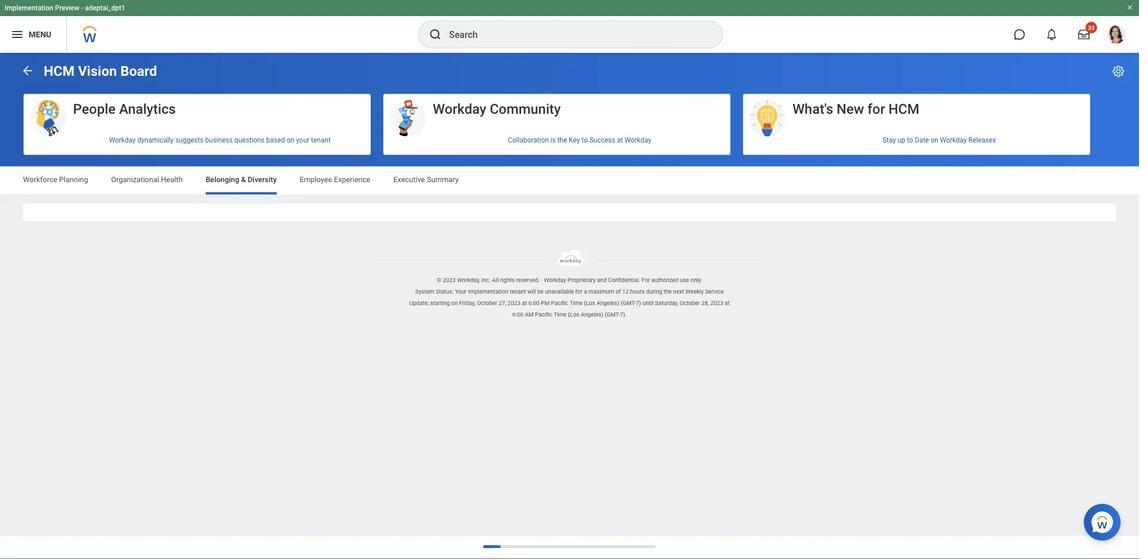 Task type: describe. For each thing, give the bounding box(es) containing it.
authorized
[[651, 277, 678, 284]]

pm
[[541, 300, 550, 307]]

© 2023 workday, inc. all rights reserved. - workday proprietary and confidential. for authorized use only. system status: your implementation tenant will be unavailable for a maximum of 12 hours during the next weekly service update; starting on friday, october 27, 2023 at 6:00 pm pacific time (los angeles) (gmt-7) until saturday, october 28, 2023 at 6:00 am pacific time (los angeles) (gmt-7).
[[409, 277, 730, 318]]

status:
[[436, 288, 454, 295]]

use
[[680, 277, 689, 284]]

of
[[616, 288, 621, 295]]

the inside "© 2023 workday, inc. all rights reserved. - workday proprietary and confidential. for authorized use only. system status: your implementation tenant will be unavailable for a maximum of 12 hours during the next weekly service update; starting on friday, october 27, 2023 at 6:00 pm pacific time (los angeles) (gmt-7) until saturday, october 28, 2023 at 6:00 am pacific time (los angeles) (gmt-7)."
[[664, 288, 672, 295]]

workday inside button
[[433, 101, 486, 117]]

workday,
[[457, 277, 480, 284]]

belonging
[[206, 175, 239, 184]]

close environment banner image
[[1126, 4, 1133, 11]]

Search Workday  search field
[[449, 22, 699, 47]]

unavailable
[[545, 288, 574, 295]]

workday community
[[433, 101, 561, 117]]

0 vertical spatial time
[[570, 300, 583, 307]]

for
[[642, 277, 650, 284]]

employee experience
[[300, 175, 370, 184]]

maximum
[[589, 288, 614, 295]]

executive
[[393, 175, 425, 184]]

a
[[584, 288, 587, 295]]

proprietary
[[568, 277, 596, 284]]

saturday,
[[655, 300, 678, 307]]

be
[[537, 288, 544, 295]]

inbox large image
[[1078, 29, 1090, 40]]

&
[[241, 175, 246, 184]]

success
[[589, 136, 615, 144]]

dynamically
[[137, 136, 174, 144]]

system
[[415, 288, 434, 295]]

experience
[[334, 175, 370, 184]]

organizational
[[111, 175, 159, 184]]

0 horizontal spatial 6:00
[[512, 311, 523, 318]]

1 vertical spatial time
[[554, 311, 567, 318]]

is
[[550, 136, 556, 144]]

menu banner
[[0, 0, 1139, 53]]

1 vertical spatial (gmt-
[[605, 311, 620, 318]]

33 button
[[1071, 22, 1097, 47]]

on inside "© 2023 workday, inc. all rights reserved. - workday proprietary and confidential. for authorized use only. system status: your implementation tenant will be unavailable for a maximum of 12 hours during the next weekly service update; starting on friday, october 27, 2023 at 6:00 pm pacific time (los angeles) (gmt-7) until saturday, october 28, 2023 at 6:00 am pacific time (los angeles) (gmt-7)."
[[451, 300, 458, 307]]

footer containing © 2023 workday, inc. all rights reserved. - workday proprietary and confidential. for authorized use only. system status: your implementation tenant will be unavailable for a maximum of 12 hours during the next weekly service update; starting on friday, october 27, 2023 at 6:00 pm pacific time (los angeles) (gmt-7) until saturday, october 28, 2023 at 6:00 am pacific time (los angeles) (gmt-7).
[[0, 250, 1139, 320]]

0 horizontal spatial hcm
[[44, 63, 75, 79]]

1 vertical spatial angeles)
[[581, 311, 603, 318]]

12
[[622, 288, 629, 295]]

all
[[492, 277, 499, 284]]

tab list containing workforce planning
[[11, 167, 1128, 195]]

starting
[[430, 300, 450, 307]]

search image
[[428, 28, 442, 41]]

1 vertical spatial pacific
[[535, 311, 552, 318]]

reserved.
[[516, 277, 540, 284]]

0 vertical spatial (gmt-
[[621, 300, 636, 307]]

adeptai_dpt1
[[85, 4, 125, 12]]

profile logan mcneil image
[[1107, 25, 1125, 46]]

notifications large image
[[1046, 29, 1057, 40]]

summary
[[427, 175, 459, 184]]

at inside main content
[[617, 136, 623, 144]]

health
[[161, 175, 183, 184]]

date
[[915, 136, 929, 144]]

workday dynamically suggests business questions based on your tenant
[[109, 136, 331, 144]]

workday community button
[[383, 94, 730, 137]]

implementation inside "© 2023 workday, inc. all rights reserved. - workday proprietary and confidential. for authorized use only. system status: your implementation tenant will be unavailable for a maximum of 12 hours during the next weekly service update; starting on friday, october 27, 2023 at 6:00 pm pacific time (los angeles) (gmt-7) until saturday, october 28, 2023 at 6:00 am pacific time (los angeles) (gmt-7)."
[[468, 288, 508, 295]]

0 horizontal spatial 2023
[[443, 277, 456, 284]]

menu
[[29, 30, 51, 39]]

collaboration
[[508, 136, 549, 144]]

suggests
[[175, 136, 204, 144]]

collaboration is the key to success at workday link
[[383, 132, 730, 149]]

belonging & diversity
[[206, 175, 277, 184]]

new
[[837, 101, 864, 117]]

stay up to date on workday releases
[[883, 136, 996, 144]]

people analytics button
[[24, 94, 371, 137]]

until
[[642, 300, 654, 307]]

implementation preview -   adeptai_dpt1
[[5, 4, 125, 12]]

board
[[120, 63, 157, 79]]

people analytics
[[73, 101, 176, 117]]

collaboration is the key to success at workday
[[508, 136, 651, 144]]

vision
[[78, 63, 117, 79]]

stay up to date on workday releases link
[[743, 132, 1090, 149]]

executive summary
[[393, 175, 459, 184]]



Task type: vqa. For each thing, say whether or not it's contained in the screenshot.
rightmost (GMT-
yes



Task type: locate. For each thing, give the bounding box(es) containing it.
for inside button
[[868, 101, 885, 117]]

1 horizontal spatial october
[[680, 300, 700, 307]]

hcm vision board
[[44, 63, 157, 79]]

2 october from the left
[[680, 300, 700, 307]]

1 vertical spatial 6:00
[[512, 311, 523, 318]]

33
[[1088, 24, 1095, 31]]

only.
[[690, 277, 702, 284]]

1 vertical spatial for
[[575, 288, 583, 295]]

0 vertical spatial 6:00
[[528, 300, 539, 307]]

1 horizontal spatial (gmt-
[[621, 300, 636, 307]]

to right up
[[907, 136, 913, 144]]

previous page image
[[21, 64, 34, 77]]

next
[[673, 288, 684, 295]]

0 vertical spatial (los
[[584, 300, 595, 307]]

menu button
[[0, 16, 66, 53]]

workforce
[[23, 175, 57, 184]]

analytics
[[119, 101, 176, 117]]

pacific down unavailable
[[551, 300, 568, 307]]

1 vertical spatial (los
[[568, 311, 579, 318]]

angeles) down maximum
[[597, 300, 619, 307]]

1 horizontal spatial at
[[617, 136, 623, 144]]

1 horizontal spatial -
[[541, 277, 543, 284]]

for inside "© 2023 workday, inc. all rights reserved. - workday proprietary and confidential. for authorized use only. system status: your implementation tenant will be unavailable for a maximum of 12 hours during the next weekly service update; starting on friday, october 27, 2023 at 6:00 pm pacific time (los angeles) (gmt-7) until saturday, october 28, 2023 at 6:00 am pacific time (los angeles) (gmt-7)."
[[575, 288, 583, 295]]

hours
[[630, 288, 645, 295]]

service
[[705, 288, 724, 295]]

tenant
[[311, 136, 331, 144], [510, 288, 526, 295]]

your
[[455, 288, 467, 295]]

0 horizontal spatial (gmt-
[[605, 311, 620, 318]]

(gmt-
[[621, 300, 636, 307], [605, 311, 620, 318]]

1 horizontal spatial time
[[570, 300, 583, 307]]

(los
[[584, 300, 595, 307], [568, 311, 579, 318]]

1 vertical spatial the
[[664, 288, 672, 295]]

confidential.
[[608, 277, 640, 284]]

6:00 left 'am'
[[512, 311, 523, 318]]

planning
[[59, 175, 88, 184]]

2023 right the 27,
[[508, 300, 521, 307]]

for
[[868, 101, 885, 117], [575, 288, 583, 295]]

organizational health
[[111, 175, 183, 184]]

friday,
[[459, 300, 476, 307]]

7)
[[636, 300, 641, 307]]

27,
[[499, 300, 506, 307]]

hcm inside what's new for hcm button
[[889, 101, 919, 117]]

7).
[[620, 311, 627, 318]]

1 vertical spatial -
[[541, 277, 543, 284]]

implementation up menu dropdown button
[[5, 4, 53, 12]]

2 horizontal spatial at
[[725, 300, 730, 307]]

on right the date
[[931, 136, 938, 144]]

angeles) down a
[[581, 311, 603, 318]]

what's new for hcm
[[793, 101, 919, 117]]

1 horizontal spatial for
[[868, 101, 885, 117]]

1 horizontal spatial implementation
[[468, 288, 508, 295]]

am
[[525, 311, 534, 318]]

1 october from the left
[[477, 300, 497, 307]]

0 horizontal spatial october
[[477, 300, 497, 307]]

0 horizontal spatial on
[[287, 136, 294, 144]]

will
[[527, 288, 536, 295]]

pacific down 'pm'
[[535, 311, 552, 318]]

up
[[898, 136, 905, 144]]

tab list
[[11, 167, 1128, 195]]

tenant right your
[[311, 136, 331, 144]]

28,
[[701, 300, 709, 307]]

0 vertical spatial implementation
[[5, 4, 53, 12]]

based
[[266, 136, 285, 144]]

0 vertical spatial hcm
[[44, 63, 75, 79]]

0 vertical spatial the
[[557, 136, 567, 144]]

implementation inside menu banner
[[5, 4, 53, 12]]

what's new for hcm button
[[743, 94, 1090, 137]]

at up 'am'
[[522, 300, 527, 307]]

-
[[81, 4, 83, 12], [541, 277, 543, 284]]

community
[[490, 101, 561, 117]]

0 horizontal spatial implementation
[[5, 4, 53, 12]]

hcm up up
[[889, 101, 919, 117]]

0 horizontal spatial the
[[557, 136, 567, 144]]

at right the success
[[617, 136, 623, 144]]

1 vertical spatial tenant
[[510, 288, 526, 295]]

tenant inside "© 2023 workday, inc. all rights reserved. - workday proprietary and confidential. for authorized use only. system status: your implementation tenant will be unavailable for a maximum of 12 hours during the next weekly service update; starting on friday, october 27, 2023 at 6:00 pm pacific time (los angeles) (gmt-7) until saturday, october 28, 2023 at 6:00 am pacific time (los angeles) (gmt-7)."
[[510, 288, 526, 295]]

0 horizontal spatial (los
[[568, 311, 579, 318]]

your
[[296, 136, 309, 144]]

stay
[[883, 136, 896, 144]]

on left the friday,
[[451, 300, 458, 307]]

workforce planning
[[23, 175, 88, 184]]

people
[[73, 101, 116, 117]]

releases
[[968, 136, 996, 144]]

0 horizontal spatial at
[[522, 300, 527, 307]]

and
[[597, 277, 607, 284]]

(los down unavailable
[[568, 311, 579, 318]]

questions
[[234, 136, 265, 144]]

update;
[[409, 300, 429, 307]]

time
[[570, 300, 583, 307], [554, 311, 567, 318]]

hcm
[[44, 63, 75, 79], [889, 101, 919, 117]]

justify image
[[10, 28, 24, 41]]

0 vertical spatial tenant
[[311, 136, 331, 144]]

angeles)
[[597, 300, 619, 307], [581, 311, 603, 318]]

- inside menu banner
[[81, 4, 83, 12]]

0 horizontal spatial for
[[575, 288, 583, 295]]

the inside main content
[[557, 136, 567, 144]]

tenant inside main content
[[311, 136, 331, 144]]

1 horizontal spatial 2023
[[508, 300, 521, 307]]

main content
[[0, 53, 1139, 231]]

(gmt- down the 12
[[621, 300, 636, 307]]

(los down a
[[584, 300, 595, 307]]

workday dynamically suggests business questions based on your tenant link
[[24, 132, 371, 149]]

0 horizontal spatial -
[[81, 4, 83, 12]]

main content containing hcm vision board
[[0, 53, 1139, 231]]

implementation down inc.
[[468, 288, 508, 295]]

©
[[437, 277, 441, 284]]

1 horizontal spatial the
[[664, 288, 672, 295]]

what's
[[793, 101, 833, 117]]

0 horizontal spatial tenant
[[311, 136, 331, 144]]

diversity
[[248, 175, 277, 184]]

0 vertical spatial -
[[81, 4, 83, 12]]

- inside "© 2023 workday, inc. all rights reserved. - workday proprietary and confidential. for authorized use only. system status: your implementation tenant will be unavailable for a maximum of 12 hours during the next weekly service update; starting on friday, october 27, 2023 at 6:00 pm pacific time (los angeles) (gmt-7) until saturday, october 28, 2023 at 6:00 am pacific time (los angeles) (gmt-7)."
[[541, 277, 543, 284]]

for left a
[[575, 288, 583, 295]]

1 vertical spatial implementation
[[468, 288, 508, 295]]

2023 right ©
[[443, 277, 456, 284]]

(gmt- down of
[[605, 311, 620, 318]]

the left next at the right bottom of the page
[[664, 288, 672, 295]]

to
[[582, 136, 588, 144], [907, 136, 913, 144]]

during
[[646, 288, 662, 295]]

1 vertical spatial hcm
[[889, 101, 919, 117]]

business
[[205, 136, 233, 144]]

2023 right 28,
[[710, 300, 723, 307]]

0 horizontal spatial to
[[582, 136, 588, 144]]

for right new
[[868, 101, 885, 117]]

key
[[569, 136, 580, 144]]

1 to from the left
[[582, 136, 588, 144]]

0 vertical spatial for
[[868, 101, 885, 117]]

0 horizontal spatial time
[[554, 311, 567, 318]]

1 horizontal spatial hcm
[[889, 101, 919, 117]]

pacific
[[551, 300, 568, 307], [535, 311, 552, 318]]

- right preview
[[81, 4, 83, 12]]

at right 28,
[[725, 300, 730, 307]]

at
[[617, 136, 623, 144], [522, 300, 527, 307], [725, 300, 730, 307]]

on left your
[[287, 136, 294, 144]]

inc.
[[481, 277, 491, 284]]

1 horizontal spatial on
[[451, 300, 458, 307]]

2 horizontal spatial on
[[931, 136, 938, 144]]

the right is
[[557, 136, 567, 144]]

2023
[[443, 277, 456, 284], [508, 300, 521, 307], [710, 300, 723, 307]]

workday
[[433, 101, 486, 117], [109, 136, 136, 144], [625, 136, 651, 144], [940, 136, 967, 144], [544, 277, 566, 284]]

implementation
[[5, 4, 53, 12], [468, 288, 508, 295]]

october down weekly at the right bottom
[[680, 300, 700, 307]]

2 horizontal spatial 2023
[[710, 300, 723, 307]]

0 vertical spatial pacific
[[551, 300, 568, 307]]

hcm right previous page image
[[44, 63, 75, 79]]

1 horizontal spatial 6:00
[[528, 300, 539, 307]]

1 horizontal spatial tenant
[[510, 288, 526, 295]]

6:00
[[528, 300, 539, 307], [512, 311, 523, 318]]

1 horizontal spatial to
[[907, 136, 913, 144]]

workday inside "© 2023 workday, inc. all rights reserved. - workday proprietary and confidential. for authorized use only. system status: your implementation tenant will be unavailable for a maximum of 12 hours during the next weekly service update; starting on friday, october 27, 2023 at 6:00 pm pacific time (los angeles) (gmt-7) until saturday, october 28, 2023 at 6:00 am pacific time (los angeles) (gmt-7)."
[[544, 277, 566, 284]]

configure this page image
[[1111, 64, 1125, 78]]

on
[[287, 136, 294, 144], [931, 136, 938, 144], [451, 300, 458, 307]]

preview
[[55, 4, 79, 12]]

employee
[[300, 175, 332, 184]]

6:00 left 'pm'
[[528, 300, 539, 307]]

to right key
[[582, 136, 588, 144]]

1 horizontal spatial (los
[[584, 300, 595, 307]]

2 to from the left
[[907, 136, 913, 144]]

october
[[477, 300, 497, 307], [680, 300, 700, 307]]

weekly
[[686, 288, 704, 295]]

footer
[[0, 250, 1139, 320]]

- up 'be' on the bottom left of the page
[[541, 277, 543, 284]]

0 vertical spatial angeles)
[[597, 300, 619, 307]]

tenant left will
[[510, 288, 526, 295]]

rights
[[500, 277, 515, 284]]

october left the 27,
[[477, 300, 497, 307]]



